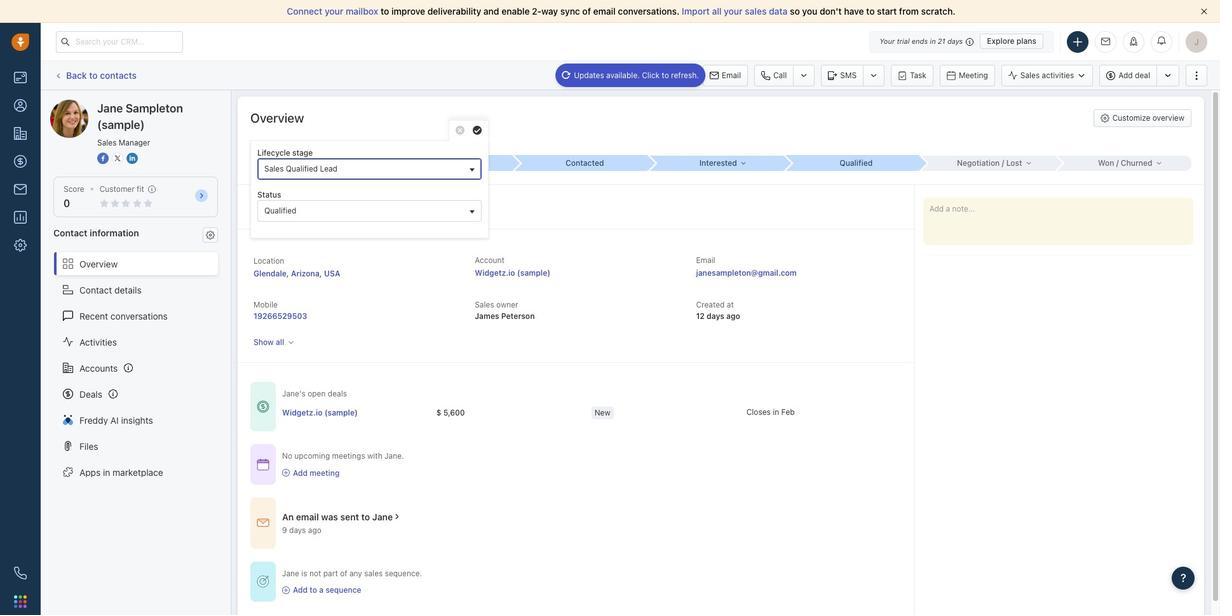 Task type: describe. For each thing, give the bounding box(es) containing it.
fit
[[137, 184, 144, 194]]

files
[[79, 441, 98, 452]]

no upcoming meetings with jane.
[[282, 451, 404, 461]]

meeting button
[[940, 65, 995, 86]]

5,600
[[443, 408, 465, 417]]

with
[[367, 451, 382, 461]]

add meeting
[[293, 468, 340, 478]]

sales qualified lead
[[264, 164, 338, 174]]

contact for contact details
[[79, 284, 112, 295]]

manager
[[119, 138, 150, 147]]

mobile 19266529503
[[254, 300, 307, 321]]

peterson
[[501, 312, 535, 321]]

overview
[[1153, 113, 1185, 123]]

score
[[64, 184, 84, 194]]

to left refresh.
[[662, 70, 669, 80]]

meetings
[[332, 451, 365, 461]]

deals
[[328, 389, 347, 399]]

glendale,
[[254, 269, 289, 278]]

3 container_wx8msf4aqz5i3rn1 image from the top
[[257, 517, 270, 530]]

back
[[66, 70, 87, 81]]

ai
[[110, 415, 119, 426]]

qualified button
[[257, 200, 482, 222]]

container_wx8msf4aqz5i3rn1 image inside add meeting link
[[282, 469, 290, 477]]

janesampleton@gmail.com link
[[696, 267, 797, 280]]

0 horizontal spatial overview
[[79, 258, 118, 269]]

0 vertical spatial click
[[642, 70, 660, 80]]

call
[[774, 70, 787, 80]]

negotiation / lost link
[[920, 155, 1056, 171]]

so
[[790, 6, 800, 17]]

details
[[114, 284, 142, 295]]

feb
[[782, 407, 795, 417]]

jane sampleton (sample)
[[76, 99, 180, 110]]

1 horizontal spatial email
[[593, 6, 616, 17]]

add
[[293, 201, 308, 211]]

/ for churned
[[1117, 158, 1119, 168]]

have
[[844, 6, 864, 17]]

19266529503 link
[[254, 312, 307, 321]]

connect your mailbox link
[[287, 6, 381, 17]]

sales activities
[[1021, 71, 1074, 80]]

widgetz.io (sample)
[[282, 408, 358, 417]]

negotiation
[[957, 158, 1000, 168]]

meeting
[[310, 468, 340, 478]]

qualified for qualified button
[[264, 206, 296, 216]]

container_wx8msf4aqz5i3rn1 image left is
[[257, 575, 270, 588]]

row containing closes in feb
[[282, 400, 902, 426]]

any
[[350, 569, 362, 578]]

jane's
[[282, 389, 306, 399]]

sales inside the jane sampleton (sample) sales manager
[[97, 138, 117, 147]]

explore plans
[[987, 36, 1037, 46]]

accounts
[[79, 363, 118, 373]]

jane right sent
[[372, 511, 393, 522]]

0 vertical spatial new
[[441, 158, 457, 168]]

insights
[[121, 415, 153, 426]]

phone image
[[14, 567, 27, 580]]

recent conversations
[[79, 311, 168, 321]]

interested
[[700, 158, 737, 168]]

email button
[[703, 65, 748, 86]]

sales owner james peterson
[[475, 300, 535, 321]]

to left start
[[866, 6, 875, 17]]

add for add meeting
[[293, 468, 308, 478]]

(sample) for jane sampleton (sample) sales manager
[[97, 118, 145, 132]]

0 horizontal spatial status
[[257, 190, 281, 200]]

task button
[[891, 65, 934, 86]]

from
[[899, 6, 919, 17]]

to left a at the left of the page
[[310, 585, 317, 595]]

add for add deal
[[1119, 71, 1133, 80]]

an email was sent to jane
[[282, 511, 393, 522]]

customize
[[1113, 113, 1151, 123]]

0 horizontal spatial widgetz.io
[[282, 408, 323, 417]]

contact details
[[79, 284, 142, 295]]

contact for contact information
[[53, 228, 87, 239]]

0 vertical spatial sales
[[745, 6, 767, 17]]

sampleton for jane sampleton (sample) sales manager
[[126, 102, 183, 115]]

jane is not part of any sales sequence.
[[282, 569, 422, 578]]

sent
[[340, 511, 359, 522]]

location
[[254, 256, 284, 266]]

qualified link
[[785, 155, 920, 171]]

mng settings image
[[206, 231, 215, 239]]

import
[[682, 6, 710, 17]]

9 days ago
[[282, 525, 321, 535]]

enable
[[502, 6, 530, 17]]

1 vertical spatial email
[[296, 511, 319, 522]]

explore
[[987, 36, 1015, 46]]

won / churned button
[[1056, 155, 1192, 171]]

task
[[910, 70, 927, 80]]

not
[[309, 569, 321, 578]]

no
[[282, 451, 292, 461]]

won
[[1098, 158, 1115, 168]]

deliverability
[[428, 6, 481, 17]]

arizona,
[[291, 269, 322, 278]]

1 vertical spatial new
[[595, 408, 611, 417]]

container_wx8msf4aqz5i3rn1 image for jane's open deals
[[257, 401, 270, 413]]

email for email
[[722, 70, 741, 80]]

add to a sequence
[[293, 585, 361, 595]]

close image
[[1201, 8, 1208, 15]]

2 your from the left
[[724, 6, 743, 17]]

Search your CRM... text field
[[56, 31, 183, 52]]

qualified for qualified link
[[840, 158, 873, 168]]

send email image
[[1102, 38, 1110, 46]]

freddy
[[79, 415, 108, 426]]

jane.
[[385, 451, 404, 461]]

trial
[[897, 37, 910, 45]]

0 horizontal spatial days
[[289, 525, 306, 535]]

churned
[[1121, 158, 1153, 168]]

deals
[[79, 389, 102, 400]]

sampleton for jane sampleton (sample)
[[98, 99, 141, 110]]

closes
[[747, 407, 771, 417]]

and
[[484, 6, 499, 17]]

days inside created at 12 days ago
[[707, 312, 725, 321]]

score 0
[[64, 184, 84, 209]]

1 horizontal spatial of
[[583, 6, 591, 17]]

in for closes in feb
[[773, 407, 779, 417]]

12
[[696, 312, 705, 321]]

what's new image
[[1129, 37, 1138, 45]]

sales qualified lead button
[[257, 158, 482, 180]]



Task type: locate. For each thing, give the bounding box(es) containing it.
phone element
[[8, 561, 33, 586]]

/ for lost
[[1002, 158, 1005, 168]]

add left deal
[[1119, 71, 1133, 80]]

1 horizontal spatial your
[[724, 6, 743, 17]]

0 vertical spatial of
[[583, 6, 591, 17]]

mobile
[[254, 300, 278, 310]]

add deal
[[1119, 71, 1150, 80]]

freshworks switcher image
[[14, 595, 27, 608]]

interested button
[[649, 155, 785, 171]]

sales
[[745, 6, 767, 17], [364, 569, 383, 578]]

in
[[930, 37, 936, 45], [773, 407, 779, 417], [103, 467, 110, 478]]

ago
[[727, 312, 740, 321], [308, 525, 321, 535]]

email up 9 days ago
[[296, 511, 319, 522]]

widgetz.io (sample) link
[[475, 268, 551, 278], [282, 407, 358, 418]]

21
[[938, 37, 946, 45]]

0 horizontal spatial sales
[[364, 569, 383, 578]]

0 horizontal spatial click
[[263, 201, 282, 211]]

container_wx8msf4aqz5i3rn1 image left no
[[257, 458, 270, 471]]

1 horizontal spatial sales
[[745, 6, 767, 17]]

1 your from the left
[[325, 6, 343, 17]]

contact up recent
[[79, 284, 112, 295]]

new link
[[378, 155, 513, 171]]

1 vertical spatial add
[[293, 468, 308, 478]]

of
[[583, 6, 591, 17], [340, 569, 347, 578]]

$ 5,600
[[436, 408, 465, 417]]

0 vertical spatial add
[[1119, 71, 1133, 80]]

1 horizontal spatial in
[[773, 407, 779, 417]]

days right 21
[[948, 37, 963, 45]]

0 horizontal spatial ago
[[308, 525, 321, 535]]

sales for sales qualified lead
[[264, 164, 284, 174]]

0 horizontal spatial widgetz.io (sample) link
[[282, 407, 358, 418]]

(sample) inside account widgetz.io (sample)
[[517, 268, 551, 278]]

1 vertical spatial contact
[[79, 284, 112, 295]]

container_wx8msf4aqz5i3rn1 image right sent
[[393, 512, 402, 521]]

sales inside button
[[264, 164, 284, 174]]

scratch.
[[921, 6, 956, 17]]

0 button
[[64, 198, 70, 209]]

1 horizontal spatial widgetz.io
[[475, 268, 515, 278]]

data
[[769, 6, 788, 17]]

mailbox
[[346, 6, 378, 17]]

1 horizontal spatial click
[[642, 70, 660, 80]]

sales up 'click to add tags'
[[264, 164, 284, 174]]

(sample) down the deals
[[325, 408, 358, 417]]

to right sent
[[361, 511, 370, 522]]

at
[[727, 300, 734, 310]]

your left mailbox
[[325, 6, 343, 17]]

add for add to a sequence
[[293, 585, 308, 595]]

in left feb
[[773, 407, 779, 417]]

lifecycle
[[250, 140, 282, 150], [257, 148, 290, 158]]

1 horizontal spatial overview
[[250, 111, 304, 125]]

0 horizontal spatial all
[[276, 338, 284, 347]]

add down upcoming
[[293, 468, 308, 478]]

container_wx8msf4aqz5i3rn1 image
[[257, 401, 270, 413], [257, 458, 270, 471], [257, 517, 270, 530]]

(sample) for jane sampleton (sample)
[[144, 99, 180, 110]]

1 horizontal spatial /
[[1117, 158, 1119, 168]]

ago down was
[[308, 525, 321, 535]]

activities
[[1042, 71, 1074, 80]]

show
[[254, 338, 274, 347]]

widgetz.io (sample) link down account
[[475, 268, 551, 278]]

email inside email janesampleton@gmail.com
[[696, 256, 715, 265]]

sales up james
[[475, 300, 494, 310]]

negotiation / lost button
[[920, 155, 1056, 171]]

apps
[[79, 467, 101, 478]]

email inside button
[[722, 70, 741, 80]]

1 vertical spatial ago
[[308, 525, 321, 535]]

import all your sales data link
[[682, 6, 790, 17]]

widgetz.io down account
[[475, 268, 515, 278]]

email
[[593, 6, 616, 17], [296, 511, 319, 522]]

contacts
[[100, 70, 137, 81]]

/ left lost
[[1002, 158, 1005, 168]]

explore plans link
[[980, 34, 1044, 49]]

sampleton inside the jane sampleton (sample) sales manager
[[126, 102, 183, 115]]

to
[[381, 6, 389, 17], [866, 6, 875, 17], [89, 70, 98, 81], [662, 70, 669, 80], [284, 201, 291, 211], [361, 511, 370, 522], [310, 585, 317, 595]]

in for apps in marketplace
[[103, 467, 110, 478]]

jane sampleton (sample) sales manager
[[97, 102, 183, 147]]

0 vertical spatial container_wx8msf4aqz5i3rn1 image
[[257, 401, 270, 413]]

1 vertical spatial overview
[[79, 258, 118, 269]]

add inside "button"
[[1119, 71, 1133, 80]]

(sample) for account widgetz.io (sample)
[[517, 268, 551, 278]]

add
[[1119, 71, 1133, 80], [293, 468, 308, 478], [293, 585, 308, 595]]

1 vertical spatial widgetz.io (sample) link
[[282, 407, 358, 418]]

upcoming
[[295, 451, 330, 461]]

0 horizontal spatial of
[[340, 569, 347, 578]]

1 horizontal spatial status
[[378, 140, 401, 150]]

0 vertical spatial widgetz.io (sample) link
[[475, 268, 551, 278]]

1 horizontal spatial days
[[707, 312, 725, 321]]

1 / from the left
[[1002, 158, 1005, 168]]

2 vertical spatial days
[[289, 525, 306, 535]]

connect your mailbox to improve deliverability and enable 2-way sync of email conversations. import all your sales data so you don't have to start from scratch.
[[287, 6, 956, 17]]

ago down at
[[727, 312, 740, 321]]

won / churned
[[1098, 158, 1153, 168]]

days down created
[[707, 312, 725, 321]]

overview up contact details
[[79, 258, 118, 269]]

widgetz.io down jane's on the left of page
[[282, 408, 323, 417]]

0 horizontal spatial in
[[103, 467, 110, 478]]

sampleton down contacts
[[98, 99, 141, 110]]

interested link
[[649, 155, 785, 171]]

click left add
[[263, 201, 282, 211]]

0 vertical spatial status
[[378, 140, 401, 150]]

plans
[[1017, 36, 1037, 46]]

0 vertical spatial ago
[[727, 312, 740, 321]]

customize overview
[[1113, 113, 1185, 123]]

container_wx8msf4aqz5i3rn1 image inside add to a sequence link
[[282, 586, 290, 594]]

email janesampleton@gmail.com
[[696, 256, 797, 278]]

1 vertical spatial of
[[340, 569, 347, 578]]

your
[[880, 37, 895, 45]]

conversations
[[111, 311, 168, 321]]

email right sync
[[593, 6, 616, 17]]

location glendale, arizona, usa
[[254, 256, 340, 278]]

/ right won
[[1117, 158, 1119, 168]]

jane inside the jane sampleton (sample) sales manager
[[97, 102, 123, 115]]

jane left is
[[282, 569, 299, 578]]

to left add
[[284, 201, 291, 211]]

apps in marketplace
[[79, 467, 163, 478]]

0 vertical spatial days
[[948, 37, 963, 45]]

james
[[475, 312, 499, 321]]

widgetz.io
[[475, 268, 515, 278], [282, 408, 323, 417]]

1 vertical spatial in
[[773, 407, 779, 417]]

19266529503
[[254, 312, 307, 321]]

1 vertical spatial all
[[276, 338, 284, 347]]

created at 12 days ago
[[696, 300, 740, 321]]

to right mailbox
[[381, 6, 389, 17]]

2 vertical spatial in
[[103, 467, 110, 478]]

tags
[[310, 201, 326, 211]]

deal
[[1135, 71, 1150, 80]]

container_wx8msf4aqz5i3rn1 image left a at the left of the page
[[282, 586, 290, 594]]

jane for jane sampleton (sample)
[[76, 99, 95, 110]]

refresh.
[[671, 70, 699, 80]]

1 horizontal spatial ago
[[727, 312, 740, 321]]

way
[[542, 6, 558, 17]]

add down is
[[293, 585, 308, 595]]

/
[[1002, 158, 1005, 168], [1117, 158, 1119, 168]]

(sample) up owner
[[517, 268, 551, 278]]

status up sales qualified lead button on the top
[[378, 140, 401, 150]]

usa
[[324, 269, 340, 278]]

contact information
[[53, 228, 139, 239]]

(sample) down jane sampleton (sample)
[[97, 118, 145, 132]]

contact down 0
[[53, 228, 87, 239]]

(sample) up manager
[[144, 99, 180, 110]]

connect
[[287, 6, 322, 17]]

1 vertical spatial widgetz.io
[[282, 408, 323, 417]]

0 horizontal spatial your
[[325, 6, 343, 17]]

container_wx8msf4aqz5i3rn1 image
[[282, 469, 290, 477], [393, 512, 402, 521], [257, 575, 270, 588], [282, 586, 290, 594]]

2 horizontal spatial in
[[930, 37, 936, 45]]

0 vertical spatial overview
[[250, 111, 304, 125]]

1 vertical spatial email
[[696, 256, 715, 265]]

qualified
[[840, 158, 873, 168], [286, 164, 318, 174], [264, 206, 296, 216]]

0 horizontal spatial /
[[1002, 158, 1005, 168]]

1 horizontal spatial all
[[712, 6, 722, 17]]

1 horizontal spatial widgetz.io (sample) link
[[475, 268, 551, 278]]

1 vertical spatial status
[[257, 190, 281, 200]]

of left any
[[340, 569, 347, 578]]

in left 21
[[930, 37, 936, 45]]

container_wx8msf4aqz5i3rn1 image left the widgetz.io (sample)
[[257, 401, 270, 413]]

container_wx8msf4aqz5i3rn1 image left 9
[[257, 517, 270, 530]]

$
[[436, 408, 441, 417]]

your right import at right top
[[724, 6, 743, 17]]

row
[[282, 400, 902, 426]]

1 horizontal spatial email
[[722, 70, 741, 80]]

1 vertical spatial days
[[707, 312, 725, 321]]

0 horizontal spatial email
[[296, 511, 319, 522]]

2 vertical spatial add
[[293, 585, 308, 595]]

0 vertical spatial email
[[722, 70, 741, 80]]

2 / from the left
[[1117, 158, 1119, 168]]

jane down "back"
[[76, 99, 95, 110]]

customer
[[100, 184, 135, 194]]

of right sync
[[583, 6, 591, 17]]

2 container_wx8msf4aqz5i3rn1 image from the top
[[257, 458, 270, 471]]

jane's open deals
[[282, 389, 347, 399]]

email for email janesampleton@gmail.com
[[696, 256, 715, 265]]

1 vertical spatial container_wx8msf4aqz5i3rn1 image
[[257, 458, 270, 471]]

click
[[642, 70, 660, 80], [263, 201, 282, 211]]

updates
[[574, 70, 604, 80]]

all
[[712, 6, 722, 17], [276, 338, 284, 347]]

sampleton up manager
[[126, 102, 183, 115]]

1 vertical spatial click
[[263, 201, 282, 211]]

sales left activities
[[1021, 71, 1040, 80]]

all right show
[[276, 338, 284, 347]]

sequence.
[[385, 569, 422, 578]]

0 horizontal spatial email
[[696, 256, 715, 265]]

0 vertical spatial email
[[593, 6, 616, 17]]

0 vertical spatial all
[[712, 6, 722, 17]]

improve
[[392, 6, 425, 17]]

updates available. click to refresh.
[[574, 70, 699, 80]]

jane
[[76, 99, 95, 110], [97, 102, 123, 115], [372, 511, 393, 522], [282, 569, 299, 578]]

activities
[[79, 337, 117, 347]]

jane down contacts
[[97, 102, 123, 115]]

email left call link
[[722, 70, 741, 80]]

0 vertical spatial contact
[[53, 228, 87, 239]]

meeting
[[959, 70, 988, 80]]

1 container_wx8msf4aqz5i3rn1 image from the top
[[257, 401, 270, 413]]

1 horizontal spatial new
[[595, 408, 611, 417]]

to right "back"
[[89, 70, 98, 81]]

in right apps
[[103, 467, 110, 478]]

email up janesampleton@gmail.com
[[696, 256, 715, 265]]

(sample) inside the jane sampleton (sample) sales manager
[[97, 118, 145, 132]]

sales inside sales owner james peterson
[[475, 300, 494, 310]]

2-
[[532, 6, 542, 17]]

0 vertical spatial widgetz.io
[[475, 268, 515, 278]]

sales activities button
[[1002, 65, 1100, 86], [1002, 65, 1093, 86]]

container_wx8msf4aqz5i3rn1 image for no upcoming meetings with jane.
[[257, 458, 270, 471]]

sales left manager
[[97, 138, 117, 147]]

back to contacts link
[[53, 65, 137, 85]]

all right import at right top
[[712, 6, 722, 17]]

sales left data
[[745, 6, 767, 17]]

status up 'click to add tags'
[[257, 190, 281, 200]]

customize overview button
[[1094, 109, 1192, 127]]

sales for sales activities
[[1021, 71, 1040, 80]]

ends
[[912, 37, 928, 45]]

updates available. click to refresh. link
[[556, 63, 705, 87]]

widgetz.io inside account widgetz.io (sample)
[[475, 268, 515, 278]]

container_wx8msf4aqz5i3rn1 image down no
[[282, 469, 290, 477]]

a
[[319, 585, 324, 595]]

1 vertical spatial sales
[[364, 569, 383, 578]]

ago inside created at 12 days ago
[[727, 312, 740, 321]]

widgetz.io (sample) link down open
[[282, 407, 358, 418]]

sales right any
[[364, 569, 383, 578]]

jane for jane sampleton (sample) sales manager
[[97, 102, 123, 115]]

janesampleton@gmail.com
[[696, 268, 797, 278]]

overview up sales qualified lead
[[250, 111, 304, 125]]

freddy ai insights
[[79, 415, 153, 426]]

2 horizontal spatial days
[[948, 37, 963, 45]]

negotiation / lost
[[957, 158, 1022, 168]]

2 vertical spatial container_wx8msf4aqz5i3rn1 image
[[257, 517, 270, 530]]

sequence
[[326, 585, 361, 595]]

0 horizontal spatial new
[[441, 158, 457, 168]]

add to a sequence link
[[282, 585, 422, 596]]

click right available.
[[642, 70, 660, 80]]

jane for jane is not part of any sales sequence.
[[282, 569, 299, 578]]

days right 9
[[289, 525, 306, 535]]

0 vertical spatial in
[[930, 37, 936, 45]]

sales for sales owner james peterson
[[475, 300, 494, 310]]

to inside 'link'
[[89, 70, 98, 81]]



Task type: vqa. For each thing, say whether or not it's contained in the screenshot.
SMS Button
yes



